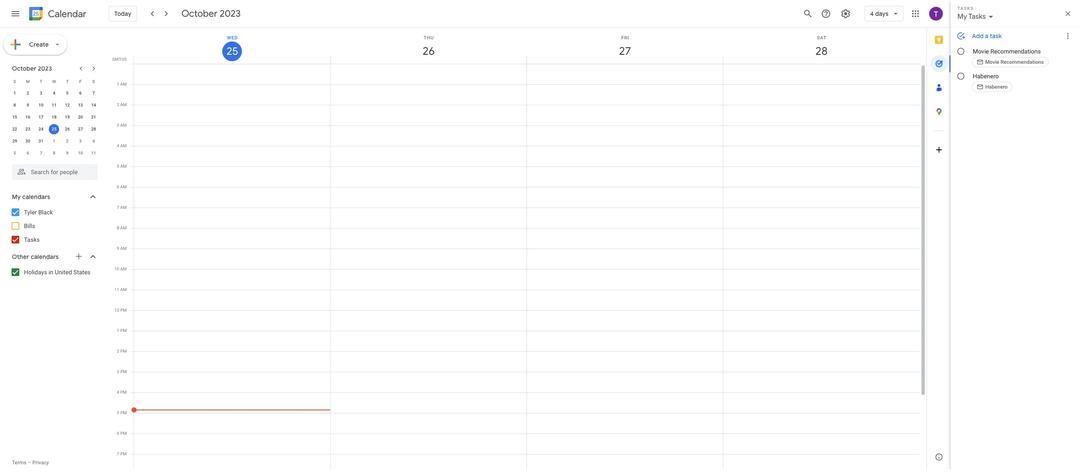 Task type: vqa. For each thing, say whether or not it's contained in the screenshot.
Terms at bottom
yes



Task type: describe. For each thing, give the bounding box(es) containing it.
12 element
[[62, 100, 72, 111]]

4 days
[[871, 10, 889, 18]]

26 column header
[[330, 28, 527, 64]]

16 element
[[23, 112, 33, 123]]

2 cell from the left
[[331, 64, 527, 470]]

1 cell from the left
[[131, 64, 331, 470]]

am for 10 am
[[120, 267, 127, 272]]

20
[[78, 115, 83, 120]]

5 for 5 pm
[[117, 411, 119, 416]]

5 pm
[[117, 411, 127, 416]]

row containing 15
[[8, 111, 100, 123]]

w
[[52, 79, 56, 84]]

bills
[[24, 223, 35, 230]]

pm for 2 pm
[[120, 349, 127, 354]]

14
[[91, 103, 96, 108]]

tyler
[[24, 209, 37, 216]]

3 for the november 3 "element"
[[79, 139, 82, 144]]

29
[[12, 139, 17, 144]]

9 for november 9 element
[[66, 151, 69, 156]]

4 for 4 am
[[117, 144, 119, 148]]

28 inside column header
[[815, 44, 828, 58]]

row containing 8
[[8, 99, 100, 111]]

20 element
[[75, 112, 86, 123]]

30 element
[[23, 136, 33, 147]]

3 pm
[[117, 370, 127, 374]]

9 for 9 am
[[117, 246, 119, 251]]

pm for 1 pm
[[120, 329, 127, 333]]

settings menu image
[[841, 9, 851, 19]]

8 am
[[117, 226, 127, 231]]

am for 11 am
[[120, 288, 127, 292]]

12 for 12 pm
[[115, 308, 119, 313]]

6 down f
[[79, 91, 82, 96]]

11 element
[[49, 100, 59, 111]]

am for 7 am
[[120, 205, 127, 210]]

row containing 29
[[8, 135, 100, 147]]

6 am
[[117, 185, 127, 189]]

21 element
[[89, 112, 99, 123]]

1 t from the left
[[40, 79, 42, 84]]

31
[[39, 139, 43, 144]]

3 for 3 am
[[117, 123, 119, 128]]

am for 9 am
[[120, 246, 127, 251]]

1 for 1 pm
[[117, 329, 119, 333]]

side panel section
[[927, 28, 952, 470]]

states
[[74, 269, 91, 276]]

8 for 8 am
[[117, 226, 119, 231]]

13
[[78, 103, 83, 108]]

3 for 3 pm
[[117, 370, 119, 374]]

my
[[12, 193, 21, 201]]

7 up 14
[[92, 91, 95, 96]]

gmt-05
[[112, 57, 127, 62]]

10 am
[[114, 267, 127, 272]]

2 s from the left
[[92, 79, 95, 84]]

27 inside october 2023 grid
[[78, 127, 83, 132]]

3 am
[[117, 123, 127, 128]]

wed 25
[[226, 35, 238, 58]]

other calendars
[[12, 253, 59, 261]]

26 link
[[419, 42, 439, 61]]

calendars for other calendars
[[31, 253, 59, 261]]

28 inside row
[[91, 127, 96, 132]]

november 5 element
[[10, 148, 20, 159]]

1 horizontal spatial october 2023
[[182, 8, 241, 20]]

2 for 2 pm
[[117, 349, 119, 354]]

pm for 3 pm
[[120, 370, 127, 374]]

pm for 7 pm
[[120, 452, 127, 457]]

4 for november 4 element
[[92, 139, 95, 144]]

1 pm
[[117, 329, 127, 333]]

my calendars list
[[2, 206, 106, 247]]

wed
[[227, 35, 238, 41]]

2 down m
[[27, 91, 29, 96]]

november 11 element
[[89, 148, 99, 159]]

calendar
[[48, 8, 86, 20]]

3 cell from the left
[[527, 64, 724, 470]]

6 pm
[[117, 431, 127, 436]]

5 up 12 'element'
[[66, 91, 69, 96]]

thu
[[424, 35, 434, 41]]

tab list inside side panel section
[[928, 28, 952, 446]]

16
[[25, 115, 30, 120]]

other
[[12, 253, 29, 261]]

29 element
[[10, 136, 20, 147]]

22 element
[[10, 124, 20, 135]]

28 element
[[89, 124, 99, 135]]

2 am
[[117, 102, 127, 107]]

4 am
[[117, 144, 127, 148]]

add other calendars image
[[75, 252, 83, 261]]

11 for november 11 "element"
[[91, 151, 96, 156]]

9 am
[[117, 246, 127, 251]]

row containing 5
[[8, 147, 100, 159]]

thu 26
[[422, 35, 435, 58]]

14 element
[[89, 100, 99, 111]]

23
[[25, 127, 30, 132]]

0 vertical spatial 8
[[13, 103, 16, 108]]

1 for november 1 element
[[53, 139, 55, 144]]

26 element
[[62, 124, 72, 135]]

05
[[122, 57, 127, 62]]

november 8 element
[[49, 148, 59, 159]]

create button
[[3, 34, 67, 55]]

18
[[52, 115, 57, 120]]

privacy
[[32, 460, 49, 466]]

grid containing 26
[[110, 28, 927, 470]]

2 for november 2 element
[[66, 139, 69, 144]]

create
[[29, 41, 49, 48]]

united
[[55, 269, 72, 276]]

pm for 5 pm
[[120, 411, 127, 416]]

28 link
[[812, 42, 832, 61]]

terms – privacy
[[12, 460, 49, 466]]

calendar element
[[27, 5, 86, 24]]

26 inside column header
[[422, 44, 435, 58]]

november 3 element
[[75, 136, 86, 147]]

1 for 1 am
[[117, 82, 119, 87]]

0 horizontal spatial 2023
[[38, 65, 52, 72]]

1 s from the left
[[13, 79, 16, 84]]

12 pm
[[115, 308, 127, 313]]



Task type: locate. For each thing, give the bounding box(es) containing it.
12
[[65, 103, 70, 108], [115, 308, 119, 313]]

19
[[65, 115, 70, 120]]

11 down 10 am
[[114, 288, 119, 292]]

2 vertical spatial 8
[[117, 226, 119, 231]]

6 down 30 "element"
[[27, 151, 29, 156]]

3
[[40, 91, 42, 96], [117, 123, 119, 128], [79, 139, 82, 144], [117, 370, 119, 374]]

0 horizontal spatial t
[[40, 79, 42, 84]]

27 element
[[75, 124, 86, 135]]

t
[[40, 79, 42, 84], [66, 79, 69, 84]]

21
[[91, 115, 96, 120]]

2023 up wed on the top left of the page
[[220, 8, 241, 20]]

0 vertical spatial 27
[[619, 44, 631, 58]]

november 2 element
[[62, 136, 72, 147]]

3 up 10 element
[[40, 91, 42, 96]]

0 vertical spatial 25
[[226, 45, 238, 58]]

november 9 element
[[62, 148, 72, 159]]

t left f
[[66, 79, 69, 84]]

4 for 4 pm
[[117, 390, 119, 395]]

6 for 6 pm
[[117, 431, 119, 436]]

3 down 2 am on the top left
[[117, 123, 119, 128]]

7 am
[[117, 205, 127, 210]]

pm for 6 pm
[[120, 431, 127, 436]]

4 am from the top
[[120, 144, 127, 148]]

1
[[117, 82, 119, 87], [13, 91, 16, 96], [53, 139, 55, 144], [117, 329, 119, 333]]

am for 5 am
[[120, 164, 127, 169]]

5 for 5 am
[[117, 164, 119, 169]]

9 up 16
[[27, 103, 29, 108]]

5 am
[[117, 164, 127, 169]]

0 vertical spatial october
[[182, 8, 218, 20]]

row containing 1
[[8, 87, 100, 99]]

25 inside wed 25
[[226, 45, 238, 58]]

8 down november 1 element
[[53, 151, 55, 156]]

12 for 12
[[65, 103, 70, 108]]

black
[[38, 209, 53, 216]]

grid
[[110, 28, 927, 470]]

8 am from the top
[[120, 226, 127, 231]]

26 down the 19 element
[[65, 127, 70, 132]]

am down the 8 am
[[120, 246, 127, 251]]

0 vertical spatial 26
[[422, 44, 435, 58]]

0 horizontal spatial 25
[[52, 127, 57, 132]]

1 vertical spatial calendars
[[31, 253, 59, 261]]

fri 27
[[619, 35, 631, 58]]

1 vertical spatial october
[[12, 65, 36, 72]]

10 element
[[36, 100, 46, 111]]

1 am
[[117, 82, 127, 87]]

october
[[182, 8, 218, 20], [12, 65, 36, 72]]

pm up 5 pm
[[120, 390, 127, 395]]

5 am from the top
[[120, 164, 127, 169]]

am for 6 am
[[120, 185, 127, 189]]

9 am from the top
[[120, 246, 127, 251]]

holidays in united states
[[24, 269, 91, 276]]

pm up 7 pm
[[120, 431, 127, 436]]

am up 5 am
[[120, 144, 127, 148]]

am down 5 am
[[120, 185, 127, 189]]

1 vertical spatial 2023
[[38, 65, 52, 72]]

am for 8 am
[[120, 226, 127, 231]]

25 column header
[[134, 28, 331, 64]]

11 down november 4 element
[[91, 151, 96, 156]]

1 pm from the top
[[120, 308, 127, 313]]

15 element
[[10, 112, 20, 123]]

m
[[26, 79, 30, 84]]

4 left days
[[871, 10, 874, 18]]

10 am from the top
[[120, 267, 127, 272]]

8 for the november 8 element
[[53, 151, 55, 156]]

my calendars button
[[2, 190, 106, 204]]

0 vertical spatial 12
[[65, 103, 70, 108]]

2 for 2 am
[[117, 102, 119, 107]]

10 for 10 element
[[39, 103, 43, 108]]

am
[[120, 82, 127, 87], [120, 102, 127, 107], [120, 123, 127, 128], [120, 144, 127, 148], [120, 164, 127, 169], [120, 185, 127, 189], [120, 205, 127, 210], [120, 226, 127, 231], [120, 246, 127, 251], [120, 267, 127, 272], [120, 288, 127, 292]]

2 vertical spatial 11
[[114, 288, 119, 292]]

november 7 element
[[36, 148, 46, 159]]

1 vertical spatial 9
[[66, 151, 69, 156]]

8 pm from the top
[[120, 452, 127, 457]]

f
[[79, 79, 82, 84]]

7 for november 7 element
[[40, 151, 42, 156]]

5 pm from the top
[[120, 390, 127, 395]]

1 down 25, today element
[[53, 139, 55, 144]]

Search for people text field
[[17, 165, 93, 180]]

26
[[422, 44, 435, 58], [65, 127, 70, 132]]

calendars up in
[[31, 253, 59, 261]]

23 element
[[23, 124, 33, 135]]

2 t from the left
[[66, 79, 69, 84]]

0 horizontal spatial 26
[[65, 127, 70, 132]]

tab list
[[928, 28, 952, 446]]

27 link
[[616, 42, 635, 61]]

19 element
[[62, 112, 72, 123]]

0 horizontal spatial 10
[[39, 103, 43, 108]]

26 inside row
[[65, 127, 70, 132]]

4 down 3 am
[[117, 144, 119, 148]]

november 1 element
[[49, 136, 59, 147]]

tasks
[[24, 237, 40, 243]]

0 vertical spatial october 2023
[[182, 8, 241, 20]]

11 for 11 'element'
[[52, 103, 57, 108]]

2 down 26 element
[[66, 139, 69, 144]]

october 2023 up m
[[12, 65, 52, 72]]

2 down 1 pm
[[117, 349, 119, 354]]

11 for 11 am
[[114, 288, 119, 292]]

8 down 7 am
[[117, 226, 119, 231]]

25 cell
[[48, 123, 61, 135]]

gmt-
[[112, 57, 122, 62]]

0 horizontal spatial october
[[12, 65, 36, 72]]

calendars for my calendars
[[22, 193, 50, 201]]

am down 2 am on the top left
[[120, 123, 127, 128]]

2023 down create
[[38, 65, 52, 72]]

6
[[79, 91, 82, 96], [27, 151, 29, 156], [117, 185, 119, 189], [117, 431, 119, 436]]

1 up '15'
[[13, 91, 16, 96]]

am for 1 am
[[120, 82, 127, 87]]

–
[[28, 460, 31, 466]]

10 for 10 am
[[114, 267, 119, 272]]

terms link
[[12, 460, 26, 466]]

11 up the 18
[[52, 103, 57, 108]]

1 vertical spatial 27
[[78, 127, 83, 132]]

2 am from the top
[[120, 102, 127, 107]]

5 down the 29 element
[[13, 151, 16, 156]]

1 vertical spatial 28
[[91, 127, 96, 132]]

support image
[[821, 9, 832, 19]]

sat
[[817, 35, 827, 41]]

11 inside 'element'
[[52, 103, 57, 108]]

0 horizontal spatial 9
[[27, 103, 29, 108]]

7 pm
[[117, 452, 127, 457]]

3 up 4 pm
[[117, 370, 119, 374]]

15
[[12, 115, 17, 120]]

27 down fri
[[619, 44, 631, 58]]

row containing s
[[8, 75, 100, 87]]

7
[[92, 91, 95, 96], [40, 151, 42, 156], [117, 205, 119, 210], [117, 452, 119, 457]]

7 down 6 am
[[117, 205, 119, 210]]

row group containing 1
[[8, 87, 100, 159]]

2 down the "1 am"
[[117, 102, 119, 107]]

6 up 7 pm
[[117, 431, 119, 436]]

am for 3 am
[[120, 123, 127, 128]]

pm for 12 pm
[[120, 308, 127, 313]]

25 inside cell
[[52, 127, 57, 132]]

1 down 12 pm on the left of page
[[117, 329, 119, 333]]

0 horizontal spatial october 2023
[[12, 65, 52, 72]]

1 horizontal spatial 11
[[91, 151, 96, 156]]

7 for 7 am
[[117, 205, 119, 210]]

25 link
[[223, 42, 242, 61]]

4 for 4 days
[[871, 10, 874, 18]]

1 vertical spatial 26
[[65, 127, 70, 132]]

25 down wed on the top left of the page
[[226, 45, 238, 58]]

s left m
[[13, 79, 16, 84]]

0 vertical spatial 10
[[39, 103, 43, 108]]

1 vertical spatial 12
[[115, 308, 119, 313]]

calendar heading
[[46, 8, 86, 20]]

11 am from the top
[[120, 288, 127, 292]]

4 pm from the top
[[120, 370, 127, 374]]

9
[[27, 103, 29, 108], [66, 151, 69, 156], [117, 246, 119, 251]]

1 am from the top
[[120, 82, 127, 87]]

row
[[130, 64, 920, 470], [8, 75, 100, 87], [8, 87, 100, 99], [8, 99, 100, 111], [8, 111, 100, 123], [8, 123, 100, 135], [8, 135, 100, 147], [8, 147, 100, 159]]

10 up 17
[[39, 103, 43, 108]]

0 vertical spatial 2023
[[220, 8, 241, 20]]

9 down november 2 element
[[66, 151, 69, 156]]

november 4 element
[[89, 136, 99, 147]]

12 down 11 am
[[115, 308, 119, 313]]

0 vertical spatial calendars
[[22, 193, 50, 201]]

0 horizontal spatial 11
[[52, 103, 57, 108]]

1 horizontal spatial 25
[[226, 45, 238, 58]]

30
[[25, 139, 30, 144]]

11 inside grid
[[114, 288, 119, 292]]

1 vertical spatial 25
[[52, 127, 57, 132]]

10 up 11 am
[[114, 267, 119, 272]]

12 up 19
[[65, 103, 70, 108]]

1 horizontal spatial 28
[[815, 44, 828, 58]]

holidays
[[24, 269, 47, 276]]

6 inside november 6 element
[[27, 151, 29, 156]]

t left the w at the left top
[[40, 79, 42, 84]]

am down 6 am
[[120, 205, 127, 210]]

4 up 5 pm
[[117, 390, 119, 395]]

24
[[39, 127, 43, 132]]

27 column header
[[527, 28, 724, 64]]

tyler black
[[24, 209, 53, 216]]

1 horizontal spatial 27
[[619, 44, 631, 58]]

9 up 10 am
[[117, 246, 119, 251]]

6 down 5 am
[[117, 185, 119, 189]]

17
[[39, 115, 43, 120]]

26 down thu
[[422, 44, 435, 58]]

3 inside "element"
[[79, 139, 82, 144]]

6 pm from the top
[[120, 411, 127, 416]]

8 up '15'
[[13, 103, 16, 108]]

24 element
[[36, 124, 46, 135]]

10 for november 10 element
[[78, 151, 83, 156]]

7 down 31 element
[[40, 151, 42, 156]]

sat 28
[[815, 35, 828, 58]]

28 down '21' element at the left
[[91, 127, 96, 132]]

2023
[[220, 8, 241, 20], [38, 65, 52, 72]]

7 pm from the top
[[120, 431, 127, 436]]

27 down 20 element
[[78, 127, 83, 132]]

2 horizontal spatial 11
[[114, 288, 119, 292]]

3 down 27 element
[[79, 139, 82, 144]]

pm up the '6 pm'
[[120, 411, 127, 416]]

pm down the '6 pm'
[[120, 452, 127, 457]]

pm up 4 pm
[[120, 370, 127, 374]]

22
[[12, 127, 17, 132]]

terms
[[12, 460, 26, 466]]

fri
[[622, 35, 630, 41]]

s
[[13, 79, 16, 84], [92, 79, 95, 84]]

calendars
[[22, 193, 50, 201], [31, 253, 59, 261]]

7 am from the top
[[120, 205, 127, 210]]

october 2023 grid
[[8, 75, 100, 159]]

days
[[876, 10, 889, 18]]

today button
[[109, 3, 137, 24]]

0 vertical spatial 11
[[52, 103, 57, 108]]

am down 9 am
[[120, 267, 127, 272]]

4 days button
[[865, 3, 904, 24]]

pm up 1 pm
[[120, 308, 127, 313]]

1 vertical spatial 11
[[91, 151, 96, 156]]

1 horizontal spatial 10
[[78, 151, 83, 156]]

4 inside popup button
[[871, 10, 874, 18]]

pm up 2 pm
[[120, 329, 127, 333]]

october 2023 up wed on the top left of the page
[[182, 8, 241, 20]]

today
[[114, 10, 131, 18]]

27 inside column header
[[619, 44, 631, 58]]

0 horizontal spatial 28
[[91, 127, 96, 132]]

28 down sat
[[815, 44, 828, 58]]

0 vertical spatial 9
[[27, 103, 29, 108]]

5 inside "element"
[[13, 151, 16, 156]]

0 horizontal spatial 27
[[78, 127, 83, 132]]

6 am from the top
[[120, 185, 127, 189]]

7 for 7 pm
[[117, 452, 119, 457]]

0 horizontal spatial 12
[[65, 103, 70, 108]]

4 down 28 element
[[92, 139, 95, 144]]

1 vertical spatial october 2023
[[12, 65, 52, 72]]

pm up 3 pm
[[120, 349, 127, 354]]

pm for 4 pm
[[120, 390, 127, 395]]

am down the "1 am"
[[120, 102, 127, 107]]

28
[[815, 44, 828, 58], [91, 127, 96, 132]]

5 for 'november 5' "element"
[[13, 151, 16, 156]]

7 down the '6 pm'
[[117, 452, 119, 457]]

s right f
[[92, 79, 95, 84]]

row group
[[8, 87, 100, 159]]

1 vertical spatial 10
[[78, 151, 83, 156]]

1 horizontal spatial s
[[92, 79, 95, 84]]

2 vertical spatial 10
[[114, 267, 119, 272]]

0 horizontal spatial 8
[[13, 103, 16, 108]]

am down 7 am
[[120, 226, 127, 231]]

25
[[226, 45, 238, 58], [52, 127, 57, 132]]

0 vertical spatial 28
[[815, 44, 828, 58]]

cell
[[131, 64, 331, 470], [331, 64, 527, 470], [527, 64, 724, 470], [724, 64, 920, 470]]

13 element
[[75, 100, 86, 111]]

17 element
[[36, 112, 46, 123]]

calendars up tyler black
[[22, 193, 50, 201]]

5 up the '6 pm'
[[117, 411, 119, 416]]

2 horizontal spatial 10
[[114, 267, 119, 272]]

4 down the w at the left top
[[53, 91, 55, 96]]

3 pm from the top
[[120, 349, 127, 354]]

11 inside "element"
[[91, 151, 96, 156]]

privacy link
[[32, 460, 49, 466]]

None search field
[[0, 161, 106, 180]]

2 pm
[[117, 349, 127, 354]]

1 vertical spatial 8
[[53, 151, 55, 156]]

5 down 4 am on the left of the page
[[117, 164, 119, 169]]

5
[[66, 91, 69, 96], [13, 151, 16, 156], [117, 164, 119, 169], [117, 411, 119, 416]]

1 up 2 am on the top left
[[117, 82, 119, 87]]

october 2023
[[182, 8, 241, 20], [12, 65, 52, 72]]

31 element
[[36, 136, 46, 147]]

4 pm
[[117, 390, 127, 395]]

am up 12 pm on the left of page
[[120, 288, 127, 292]]

1 horizontal spatial t
[[66, 79, 69, 84]]

28 column header
[[723, 28, 920, 64]]

11 am
[[114, 288, 127, 292]]

am for 2 am
[[120, 102, 127, 107]]

1 horizontal spatial 8
[[53, 151, 55, 156]]

2 horizontal spatial 8
[[117, 226, 119, 231]]

3 am from the top
[[120, 123, 127, 128]]

18 element
[[49, 112, 59, 123]]

4 cell from the left
[[724, 64, 920, 470]]

other calendars button
[[2, 250, 106, 264]]

2 horizontal spatial 9
[[117, 246, 119, 251]]

10
[[39, 103, 43, 108], [78, 151, 83, 156], [114, 267, 119, 272]]

1 horizontal spatial 26
[[422, 44, 435, 58]]

1 horizontal spatial october
[[182, 8, 218, 20]]

2 pm from the top
[[120, 329, 127, 333]]

row containing 22
[[8, 123, 100, 135]]

6 for 6 am
[[117, 185, 119, 189]]

25 down 18 element
[[52, 127, 57, 132]]

in
[[49, 269, 53, 276]]

1 horizontal spatial 12
[[115, 308, 119, 313]]

2 vertical spatial 9
[[117, 246, 119, 251]]

25, today element
[[49, 124, 59, 135]]

27
[[619, 44, 631, 58], [78, 127, 83, 132]]

am for 4 am
[[120, 144, 127, 148]]

am up 2 am on the top left
[[120, 82, 127, 87]]

10 down the november 3 "element"
[[78, 151, 83, 156]]

main drawer image
[[10, 9, 21, 19]]

4
[[871, 10, 874, 18], [53, 91, 55, 96], [92, 139, 95, 144], [117, 144, 119, 148], [117, 390, 119, 395]]

8
[[13, 103, 16, 108], [53, 151, 55, 156], [117, 226, 119, 231]]

my calendars
[[12, 193, 50, 201]]

1 horizontal spatial 2023
[[220, 8, 241, 20]]

12 inside 'element'
[[65, 103, 70, 108]]

0 horizontal spatial s
[[13, 79, 16, 84]]

november 6 element
[[23, 148, 33, 159]]

am down 4 am on the left of the page
[[120, 164, 127, 169]]

november 10 element
[[75, 148, 86, 159]]

1 horizontal spatial 9
[[66, 151, 69, 156]]

6 for november 6 element
[[27, 151, 29, 156]]



